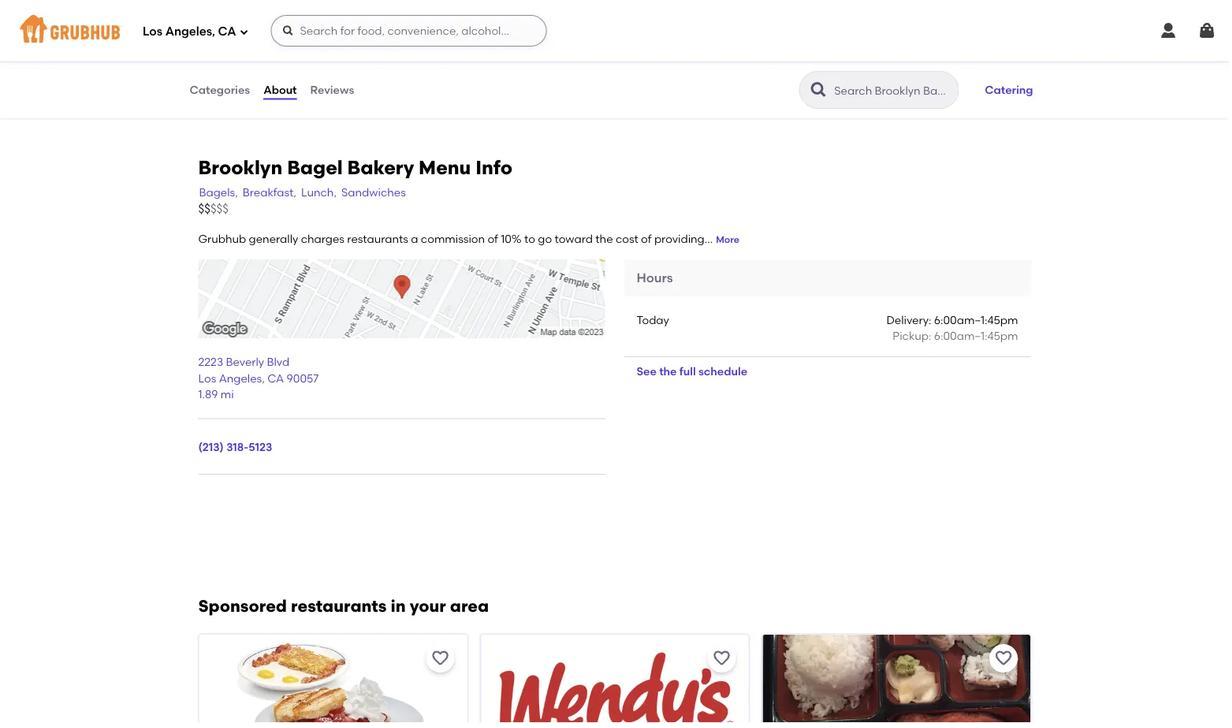 Task type: describe. For each thing, give the bounding box(es) containing it.
blvd
[[267, 355, 290, 369]]

categories
[[190, 83, 250, 97]]

mi
[[221, 388, 234, 401]]

catering button
[[979, 73, 1041, 107]]

save this restaurant image for save this restaurant button related to wendy's logo
[[713, 649, 731, 668]]

2 of from the left
[[641, 232, 652, 245]]

info
[[476, 156, 513, 179]]

brooklyn bagel bakery menu info
[[198, 156, 513, 179]]

see
[[637, 365, 657, 378]]

6:00am–1:45pm for delivery: 6:00am–1:45pm
[[935, 313, 1019, 326]]

about
[[264, 83, 297, 97]]

grubhub
[[198, 232, 246, 245]]

bakery
[[348, 156, 414, 179]]

what the fish sushi logo image
[[763, 635, 1031, 723]]

(213) 318-5123
[[198, 440, 272, 454]]

Search for food, convenience, alcohol... search field
[[271, 15, 547, 47]]

bagels, breakfast, lunch, sandwiches
[[199, 185, 406, 199]]

grubhub generally charges restaurants a commission of 10% to go toward the cost of providing ... more
[[198, 232, 740, 245]]

5123
[[249, 440, 272, 454]]

to
[[525, 232, 536, 245]]

los angeles, ca
[[143, 25, 236, 39]]

pickup:
[[893, 329, 932, 342]]

lunch, button
[[301, 183, 338, 201]]

2 horizontal spatial svg image
[[1198, 21, 1217, 40]]

more button
[[716, 233, 740, 247]]

reviews
[[311, 83, 354, 97]]

search icon image
[[810, 80, 829, 99]]

2223
[[198, 355, 223, 369]]

1 vertical spatial restaurants
[[291, 596, 387, 617]]

brooklyn
[[198, 156, 283, 179]]

categories button
[[189, 62, 251, 118]]

about button
[[263, 62, 298, 118]]

10%
[[501, 232, 522, 245]]

bagels,
[[199, 185, 238, 199]]

save this restaurant button for "ihop logo"
[[426, 645, 454, 673]]

bagel
[[287, 156, 343, 179]]

1 horizontal spatial svg image
[[1160, 21, 1179, 40]]

a
[[411, 232, 419, 245]]

save this restaurant button for wendy's logo
[[708, 645, 736, 673]]

...
[[705, 232, 713, 245]]

ca inside 2223 beverly blvd los angeles , ca 90057 1.89 mi
[[268, 371, 284, 385]]

the inside button
[[660, 365, 677, 378]]

your
[[410, 596, 446, 617]]

charges
[[301, 232, 345, 245]]

breakfast, button
[[242, 183, 297, 201]]

angeles
[[219, 371, 262, 385]]

Search Brooklyn Bagel Bakery search field
[[833, 83, 954, 98]]

1.89
[[198, 388, 218, 401]]

providing
[[655, 232, 705, 245]]

bagels, button
[[198, 183, 239, 201]]



Task type: locate. For each thing, give the bounding box(es) containing it.
0 vertical spatial restaurants
[[347, 232, 409, 245]]

ihop logo image
[[199, 635, 467, 723]]

wendy's logo image
[[481, 635, 749, 723]]

delivery: 6:00am–1:45pm
[[887, 313, 1019, 326]]

save this restaurant image for save this restaurant button corresponding to what the fish sushi logo
[[994, 649, 1013, 668]]

1 6:00am–1:45pm from the top
[[935, 313, 1019, 326]]

1 vertical spatial the
[[660, 365, 677, 378]]

of
[[488, 232, 498, 245], [641, 232, 652, 245]]

$$$$$
[[198, 202, 229, 216]]

1 vertical spatial 6:00am–1:45pm
[[935, 329, 1019, 342]]

3 save this restaurant button from the left
[[990, 645, 1018, 673]]

0 horizontal spatial ca
[[218, 25, 236, 39]]

0 vertical spatial 6:00am–1:45pm
[[935, 313, 1019, 326]]

0 horizontal spatial los
[[143, 25, 163, 39]]

save this restaurant image
[[431, 649, 450, 668]]

save this restaurant button
[[426, 645, 454, 673], [708, 645, 736, 673], [990, 645, 1018, 673]]

0 horizontal spatial save this restaurant button
[[426, 645, 454, 673]]

0 vertical spatial los
[[143, 25, 163, 39]]

breakfast,
[[243, 185, 297, 199]]

1 save this restaurant button from the left
[[426, 645, 454, 673]]

2223 beverly blvd los angeles , ca 90057 1.89 mi
[[198, 355, 319, 401]]

area
[[450, 596, 489, 617]]

2 6:00am–1:45pm from the top
[[935, 329, 1019, 342]]

2 save this restaurant button from the left
[[708, 645, 736, 673]]

0 vertical spatial ca
[[218, 25, 236, 39]]

angeles,
[[165, 25, 215, 39]]

0 horizontal spatial save this restaurant image
[[713, 649, 731, 668]]

sponsored restaurants in your area
[[198, 596, 489, 617]]

ca right ,
[[268, 371, 284, 385]]

see the full schedule button
[[624, 357, 761, 386]]

sandwiches button
[[341, 183, 407, 201]]

(213) 318-5123 button
[[198, 439, 272, 455]]

los up 1.89
[[198, 371, 216, 385]]

of right cost
[[641, 232, 652, 245]]

318-
[[227, 440, 249, 454]]

2 horizontal spatial save this restaurant button
[[990, 645, 1018, 673]]

6:00am–1:45pm for pickup: 6:00am–1:45pm
[[935, 329, 1019, 342]]

lunch,
[[301, 185, 337, 199]]

0 horizontal spatial of
[[488, 232, 498, 245]]

main navigation navigation
[[0, 0, 1230, 62]]

1 vertical spatial ca
[[268, 371, 284, 385]]

1 horizontal spatial of
[[641, 232, 652, 245]]

los left angeles,
[[143, 25, 163, 39]]

save this restaurant image
[[713, 649, 731, 668], [994, 649, 1013, 668]]

los inside main navigation navigation
[[143, 25, 163, 39]]

0 vertical spatial the
[[596, 232, 613, 245]]

commission
[[421, 232, 485, 245]]

cost
[[616, 232, 639, 245]]

1 horizontal spatial save this restaurant button
[[708, 645, 736, 673]]

los
[[143, 25, 163, 39], [198, 371, 216, 385]]

svg image
[[1160, 21, 1179, 40], [1198, 21, 1217, 40], [282, 24, 295, 37]]

$$
[[198, 202, 211, 216]]

toward
[[555, 232, 593, 245]]

menu
[[419, 156, 471, 179]]

ca
[[218, 25, 236, 39], [268, 371, 284, 385]]

1 vertical spatial los
[[198, 371, 216, 385]]

6:00am–1:45pm down delivery: 6:00am–1:45pm
[[935, 329, 1019, 342]]

1 save this restaurant image from the left
[[713, 649, 731, 668]]

pickup: 6:00am–1:45pm
[[893, 329, 1019, 342]]

ca inside main navigation navigation
[[218, 25, 236, 39]]

1 of from the left
[[488, 232, 498, 245]]

the left cost
[[596, 232, 613, 245]]

today
[[637, 313, 670, 326]]

6:00am–1:45pm
[[935, 313, 1019, 326], [935, 329, 1019, 342]]

generally
[[249, 232, 298, 245]]

more
[[716, 234, 740, 245]]

full
[[680, 365, 696, 378]]

the
[[596, 232, 613, 245], [660, 365, 677, 378]]

save this restaurant button for what the fish sushi logo
[[990, 645, 1018, 673]]

1 horizontal spatial the
[[660, 365, 677, 378]]

catering
[[986, 83, 1034, 97]]

6:00am–1:45pm up pickup: 6:00am–1:45pm
[[935, 313, 1019, 326]]

schedule
[[699, 365, 748, 378]]

0 horizontal spatial svg image
[[282, 24, 295, 37]]

delivery:
[[887, 313, 932, 326]]

,
[[262, 371, 265, 385]]

restaurants left the a
[[347, 232, 409, 245]]

1 horizontal spatial save this restaurant image
[[994, 649, 1013, 668]]

hours
[[637, 270, 673, 285]]

beverly
[[226, 355, 264, 369]]

see the full schedule
[[637, 365, 748, 378]]

the left full
[[660, 365, 677, 378]]

ca left svg icon
[[218, 25, 236, 39]]

svg image
[[239, 27, 249, 37]]

go
[[538, 232, 552, 245]]

sandwiches
[[342, 185, 406, 199]]

2 save this restaurant image from the left
[[994, 649, 1013, 668]]

restaurants
[[347, 232, 409, 245], [291, 596, 387, 617]]

los inside 2223 beverly blvd los angeles , ca 90057 1.89 mi
[[198, 371, 216, 385]]

(213)
[[198, 440, 224, 454]]

0 horizontal spatial the
[[596, 232, 613, 245]]

sponsored
[[198, 596, 287, 617]]

1 horizontal spatial ca
[[268, 371, 284, 385]]

of left 10%
[[488, 232, 498, 245]]

restaurants left in
[[291, 596, 387, 617]]

1 horizontal spatial los
[[198, 371, 216, 385]]

in
[[391, 596, 406, 617]]

90057
[[287, 371, 319, 385]]

reviews button
[[310, 62, 355, 118]]



Task type: vqa. For each thing, say whether or not it's contained in the screenshot.
bottom "Los"
yes



